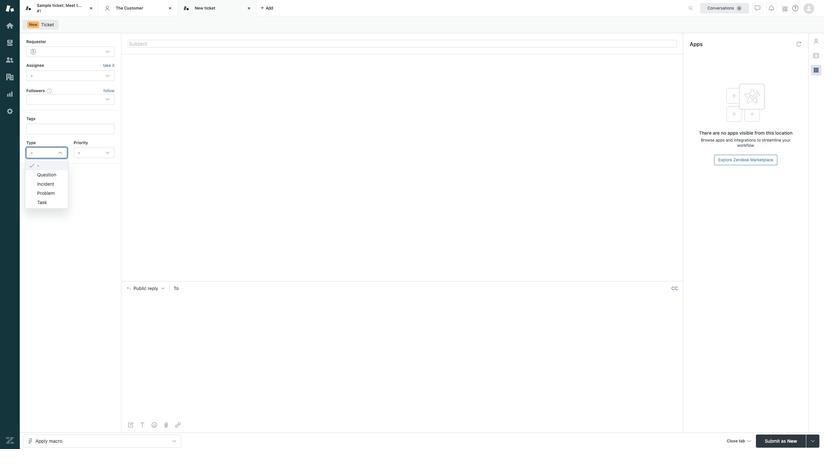 Task type: vqa. For each thing, say whether or not it's contained in the screenshot.
APPLY MACRO
yes



Task type: describe. For each thing, give the bounding box(es) containing it.
notifications image
[[769, 5, 775, 11]]

zendesk support image
[[6, 4, 14, 13]]

incident option
[[25, 179, 68, 189]]

incident
[[37, 181, 54, 187]]

assignee
[[26, 63, 44, 68]]

format text image
[[140, 422, 145, 428]]

button displays agent's chat status as invisible. image
[[756, 5, 761, 11]]

get help image
[[793, 5, 799, 11]]

streamline
[[763, 138, 782, 143]]

requester element
[[26, 47, 115, 57]]

displays possible ticket submission types image
[[811, 438, 816, 444]]

0 vertical spatial apps
[[728, 130, 739, 136]]

the customer tab
[[99, 0, 178, 16]]

it
[[112, 63, 115, 68]]

are
[[713, 130, 720, 136]]

insert emojis image
[[152, 422, 157, 428]]

to
[[758, 138, 761, 143]]

new for new
[[29, 22, 38, 27]]

close image inside the customer tab
[[167, 5, 174, 12]]

add
[[266, 5, 273, 10]]

draft mode image
[[128, 422, 133, 428]]

and
[[726, 138, 733, 143]]

tabs tab list
[[20, 0, 682, 16]]

this
[[767, 130, 775, 136]]

take
[[103, 63, 111, 68]]

apply macro
[[36, 438, 62, 444]]

sample ticket: meet the ticket #1
[[37, 3, 95, 13]]

take it button
[[103, 62, 115, 69]]

browse
[[702, 138, 715, 143]]

close tab
[[727, 438, 746, 443]]

1 close image from the left
[[88, 5, 94, 12]]

- down priority
[[78, 150, 80, 155]]

followers element
[[26, 94, 115, 105]]

tags
[[26, 116, 35, 121]]

problem option
[[25, 189, 68, 198]]

workflow
[[738, 143, 755, 148]]

macro
[[49, 438, 62, 444]]

no
[[722, 130, 727, 136]]

- down type at top left
[[31, 150, 33, 155]]

location
[[776, 130, 793, 136]]

explore zendesk marketplace
[[719, 157, 774, 162]]

zendesk products image
[[783, 6, 788, 11]]

get started image
[[6, 21, 14, 30]]

conversations button
[[701, 3, 750, 13]]

task option
[[25, 198, 68, 207]]

ticket inside sample ticket: meet the ticket #1
[[84, 3, 95, 8]]

question
[[37, 172, 56, 177]]

close tab button
[[724, 434, 754, 449]]

visible
[[740, 130, 754, 136]]

views image
[[6, 39, 14, 47]]

add link (cmd k) image
[[175, 422, 181, 428]]

submit
[[766, 438, 781, 444]]

there
[[700, 130, 712, 136]]

#1
[[37, 8, 41, 13]]

the
[[76, 3, 83, 8]]

cc button
[[672, 286, 679, 292]]

integrations
[[734, 138, 757, 143]]

apply
[[36, 438, 48, 444]]

follow
[[104, 88, 115, 93]]

ticket:
[[52, 3, 65, 8]]

secondary element
[[20, 18, 825, 31]]

- option
[[25, 161, 68, 170]]

followers
[[26, 88, 45, 93]]



Task type: locate. For each thing, give the bounding box(es) containing it.
new ticket
[[195, 6, 215, 10]]

assignee element
[[26, 70, 115, 81]]

question option
[[25, 170, 68, 179]]

type list box
[[25, 159, 68, 209]]

zendesk
[[734, 157, 750, 162]]

explore zendesk marketplace button
[[715, 155, 778, 165]]

apps down no at the right top of page
[[716, 138, 725, 143]]

sample
[[37, 3, 51, 8]]

your
[[783, 138, 791, 143]]

ticket
[[41, 22, 54, 27]]

new
[[195, 6, 203, 10], [29, 22, 38, 27], [788, 438, 798, 444]]

minimize composer image
[[400, 279, 405, 284]]

0 vertical spatial new
[[195, 6, 203, 10]]

1 horizontal spatial new
[[195, 6, 203, 10]]

conversations
[[708, 5, 735, 10]]

task
[[37, 199, 47, 205]]

0 horizontal spatial close image
[[88, 5, 94, 12]]

customers image
[[6, 56, 14, 64]]

- button
[[26, 147, 67, 158], [74, 147, 115, 158]]

public
[[134, 286, 147, 291]]

2 close image from the left
[[167, 5, 174, 12]]

- inside assignee element
[[31, 73, 33, 78]]

marketplace
[[751, 157, 774, 162]]

1 horizontal spatial apps
[[728, 130, 739, 136]]

to
[[174, 286, 179, 291]]

from
[[755, 130, 765, 136]]

apps image
[[814, 67, 819, 73]]

customer
[[124, 6, 143, 10]]

- button for type
[[26, 147, 67, 158]]

add attachment image
[[164, 422, 169, 428]]

None field
[[183, 285, 669, 292]]

Subject field
[[128, 40, 677, 48]]

apps up and
[[728, 130, 739, 136]]

- button down priority
[[74, 147, 115, 158]]

tab
[[739, 438, 746, 443]]

2 horizontal spatial new
[[788, 438, 798, 444]]

requester
[[26, 39, 46, 44]]

the
[[116, 6, 123, 10]]

0 horizontal spatial apps
[[716, 138, 725, 143]]

- up question
[[37, 162, 39, 168]]

close
[[727, 438, 738, 443]]

tab
[[20, 0, 99, 16]]

follow button
[[104, 88, 115, 94]]

0 horizontal spatial - button
[[26, 147, 67, 158]]

- button up - option
[[26, 147, 67, 158]]

meet
[[66, 3, 75, 8]]

new inside "secondary" element
[[29, 22, 38, 27]]

new ticket tab
[[178, 0, 257, 16]]

reporting image
[[6, 90, 14, 98]]

- down assignee
[[31, 73, 33, 78]]

ticket inside "tab"
[[205, 6, 215, 10]]

type
[[26, 140, 36, 145]]

zendesk image
[[6, 436, 14, 445]]

new for new ticket
[[195, 6, 203, 10]]

tab containing sample ticket: meet the ticket
[[20, 0, 99, 16]]

1 - button from the left
[[26, 147, 67, 158]]

close image
[[246, 5, 253, 12]]

problem
[[37, 190, 55, 196]]

new inside "tab"
[[195, 6, 203, 10]]

the customer
[[116, 6, 143, 10]]

2 - button from the left
[[74, 147, 115, 158]]

apps
[[728, 130, 739, 136], [716, 138, 725, 143]]

- button for priority
[[74, 147, 115, 158]]

main element
[[0, 0, 20, 449]]

1 horizontal spatial - button
[[74, 147, 115, 158]]

there are no apps visible from this location browse apps and integrations to streamline your workflow
[[700, 130, 793, 148]]

reply
[[148, 286, 158, 291]]

submit as new
[[766, 438, 798, 444]]

-
[[31, 73, 33, 78], [31, 150, 33, 155], [78, 150, 80, 155], [37, 162, 39, 168]]

customer context image
[[814, 39, 819, 44]]

1 vertical spatial apps
[[716, 138, 725, 143]]

knowledge image
[[814, 53, 819, 58]]

take it
[[103, 63, 115, 68]]

as
[[782, 438, 787, 444]]

- inside option
[[37, 162, 39, 168]]

ticket
[[84, 3, 95, 8], [205, 6, 215, 10]]

admin image
[[6, 107, 14, 116]]

add button
[[257, 0, 277, 16]]

info on adding followers image
[[47, 88, 52, 93]]

public reply button
[[121, 282, 169, 295]]

close image
[[88, 5, 94, 12], [167, 5, 174, 12]]

1 horizontal spatial close image
[[167, 5, 174, 12]]

1 vertical spatial new
[[29, 22, 38, 27]]

2 vertical spatial new
[[788, 438, 798, 444]]

organizations image
[[6, 73, 14, 81]]

0 horizontal spatial ticket
[[84, 3, 95, 8]]

1 horizontal spatial ticket
[[205, 6, 215, 10]]

0 horizontal spatial new
[[29, 22, 38, 27]]

cc
[[672, 286, 679, 291]]

apps
[[690, 41, 703, 47]]

priority
[[74, 140, 88, 145]]

explore
[[719, 157, 733, 162]]

public reply
[[134, 286, 158, 291]]



